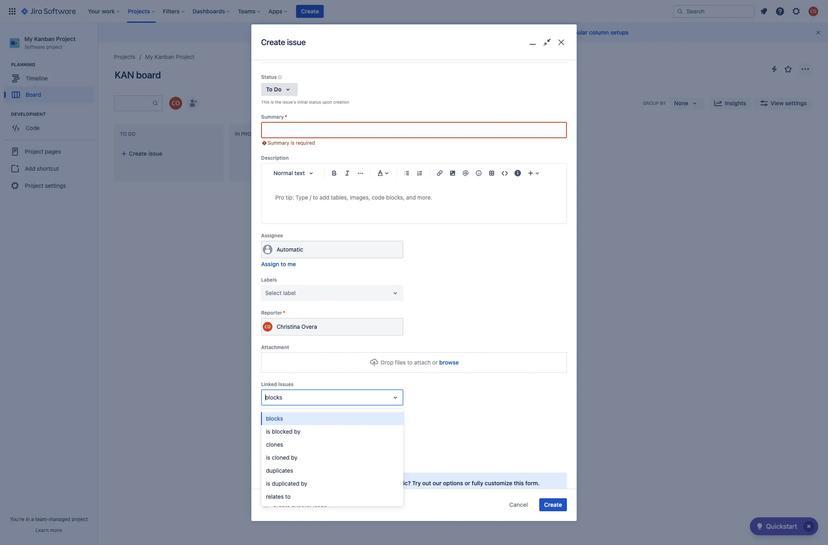 Task type: vqa. For each thing, say whether or not it's contained in the screenshot.
right list
no



Task type: describe. For each thing, give the bounding box(es) containing it.
labels
[[261, 277, 277, 283]]

projects link
[[114, 52, 135, 62]]

fully
[[472, 480, 484, 487]]

star kan board image
[[784, 64, 794, 74]]

required
[[296, 140, 315, 146]]

by for is duplicated by
[[301, 481, 308, 488]]

is left the
[[271, 100, 274, 105]]

kan
[[115, 69, 134, 81]]

my kanban project software project
[[24, 35, 76, 50]]

error image
[[261, 140, 268, 146]]

cloned
[[272, 455, 290, 462]]

create banner
[[0, 0, 829, 23]]

summary *
[[261, 114, 287, 120]]

link image
[[435, 168, 445, 178]]

cancel button
[[505, 499, 533, 512]]

development group
[[4, 111, 97, 139]]

issue
[[284, 414, 297, 421]]

2 horizontal spatial or
[[465, 480, 471, 487]]

assign to me
[[261, 261, 296, 268]]

project settings link
[[3, 177, 94, 195]]

check image
[[755, 522, 765, 532]]

attach
[[415, 359, 431, 366]]

learn
[[36, 528, 49, 534]]

view
[[553, 29, 566, 36]]

assign
[[261, 261, 279, 268]]

create issue inside button
[[129, 150, 163, 157]]

open image for select issue
[[391, 413, 401, 422]]

create issue inside dialog
[[261, 38, 306, 47]]

this
[[261, 100, 270, 105]]

a
[[31, 517, 34, 523]]

bold ⌘b image
[[330, 168, 340, 178]]

select label
[[265, 290, 296, 297]]

learn more
[[36, 528, 62, 534]]

kanban for my kanban project software project
[[34, 35, 55, 42]]

cancel
[[510, 502, 528, 509]]

epic?
[[397, 480, 411, 487]]

add
[[25, 165, 35, 172]]

impediment allows to flag issues with impediments.
[[261, 447, 351, 464]]

project pages link
[[3, 143, 94, 161]]

development
[[11, 112, 46, 117]]

add shortcut
[[25, 165, 59, 172]]

is for duplicated
[[266, 481, 271, 488]]

reporter *
[[261, 310, 286, 316]]

need
[[284, 480, 298, 487]]

blocked
[[272, 429, 293, 435]]

more for need
[[300, 480, 314, 487]]

info panel image
[[513, 168, 523, 178]]

to right relates at the bottom
[[286, 494, 291, 501]]

files
[[395, 359, 406, 366]]

duplicates
[[266, 468, 293, 475]]

group
[[643, 101, 659, 106]]

is left "required"
[[291, 140, 295, 146]]

need more fields to describe your task or epic? try out our options or fully customize this form.
[[284, 480, 540, 487]]

to inside impediment allows to flag issues with impediments.
[[277, 458, 282, 464]]

0 horizontal spatial to
[[120, 131, 127, 137]]

flag
[[283, 458, 292, 464]]

2 vertical spatial issue
[[314, 502, 327, 509]]

quickstart button
[[751, 518, 819, 536]]

more formatting image
[[356, 168, 366, 178]]

create inside the primary element
[[301, 8, 319, 14]]

dismiss quickstart image
[[803, 521, 816, 534]]

by right group
[[661, 101, 667, 106]]

column
[[590, 29, 609, 36]]

software
[[24, 44, 45, 50]]

open image for blocks
[[391, 393, 401, 403]]

info image
[[277, 74, 283, 81]]

flagged
[[261, 434, 281, 440]]

1 horizontal spatial project
[[72, 517, 88, 523]]

0 vertical spatial blocks
[[265, 394, 283, 401]]

the
[[275, 100, 282, 105]]

0 horizontal spatial to do
[[120, 131, 136, 137]]

status
[[309, 100, 321, 105]]

exit full screen image
[[542, 37, 553, 48]]

insights button
[[709, 97, 752, 110]]

project inside my kanban project software project
[[56, 35, 76, 42]]

insights
[[726, 100, 747, 107]]

settings
[[45, 182, 66, 189]]

open image
[[391, 289, 401, 298]]

christina overa image
[[263, 322, 273, 332]]

initial
[[298, 100, 308, 105]]

setups
[[611, 29, 629, 36]]

issues
[[279, 382, 294, 388]]

in progress
[[235, 131, 268, 137]]

creation
[[334, 100, 350, 105]]

timeline link
[[4, 71, 94, 87]]

me
[[288, 261, 296, 268]]

impediments.
[[320, 458, 351, 464]]

automations menu button icon image
[[770, 64, 780, 74]]

duplicated
[[272, 481, 300, 488]]

board
[[26, 91, 41, 98]]

normal text button
[[270, 164, 321, 182]]

0 horizontal spatial or
[[390, 480, 395, 487]]

bullet list ⌘⇧8 image
[[402, 168, 412, 178]]

is duplicated by
[[266, 481, 308, 488]]

summary for summary *
[[261, 114, 284, 120]]

pages
[[45, 148, 61, 155]]

customize
[[485, 480, 513, 487]]

label
[[284, 290, 296, 297]]

in
[[26, 517, 30, 523]]

discard & close image
[[556, 37, 568, 48]]

dismiss image
[[816, 29, 822, 36]]

task
[[377, 480, 388, 487]]

issue's
[[283, 100, 296, 105]]

summary for summary is required
[[268, 140, 290, 146]]

shortcut
[[37, 165, 59, 172]]

code
[[26, 124, 40, 131]]

christina overa image
[[169, 97, 182, 110]]

relates to
[[266, 494, 291, 501]]

view popular column setups
[[553, 29, 629, 36]]

project inside my kanban project software project
[[46, 44, 63, 50]]

add image, video, or file image
[[448, 168, 458, 178]]

automatic
[[277, 246, 303, 253]]

issue inside button
[[149, 150, 163, 157]]

this is the issue's initial status upon creation
[[261, 100, 350, 105]]



Task type: locate. For each thing, give the bounding box(es) containing it.
timeline
[[26, 75, 48, 82]]

quickstart
[[767, 524, 798, 531]]

my up software
[[24, 35, 33, 42]]

group by
[[643, 101, 667, 106]]

1 vertical spatial to
[[120, 131, 127, 137]]

* right 'reporter'
[[283, 310, 286, 316]]

1 select from the top
[[265, 290, 282, 297]]

kanban up board at the left top of page
[[155, 53, 175, 60]]

clones
[[266, 442, 283, 449]]

learn more button
[[36, 528, 62, 535]]

None text field
[[262, 123, 567, 137]]

1 vertical spatial *
[[283, 310, 286, 316]]

by
[[661, 101, 667, 106], [294, 429, 301, 435], [291, 455, 298, 462], [301, 481, 308, 488]]

2 horizontal spatial issue
[[314, 502, 327, 509]]

to do down search this board text field
[[120, 131, 136, 137]]

drop files to attach or browse
[[381, 359, 459, 366]]

0 vertical spatial my
[[24, 35, 33, 42]]

more for learn
[[50, 528, 62, 534]]

table image
[[487, 168, 497, 178]]

1 vertical spatial to do
[[120, 131, 136, 137]]

Description - Main content area, start typing to enter text. text field
[[276, 193, 553, 203]]

reporter
[[261, 310, 282, 316]]

0 vertical spatial create button
[[297, 5, 324, 18]]

kanban inside my kanban project link
[[155, 53, 175, 60]]

blocks
[[265, 394, 283, 401], [266, 416, 283, 422]]

to right fields
[[331, 480, 337, 487]]

is for cloned
[[266, 455, 271, 462]]

upload image
[[370, 358, 379, 368]]

to down status
[[266, 86, 273, 93]]

1 horizontal spatial or
[[433, 359, 438, 366]]

my kanban project link
[[145, 52, 195, 62]]

do down search this board text field
[[128, 131, 136, 137]]

projects
[[114, 53, 135, 60]]

my for my kanban project software project
[[24, 35, 33, 42]]

browse
[[440, 359, 459, 366]]

to left me
[[281, 261, 286, 268]]

planning
[[11, 62, 35, 67]]

1 vertical spatial create button
[[540, 499, 568, 512]]

Search this board text field
[[115, 96, 152, 111]]

by right need
[[301, 481, 308, 488]]

1 horizontal spatial to
[[266, 86, 273, 93]]

0 vertical spatial summary
[[261, 114, 284, 120]]

0 vertical spatial kanban
[[34, 35, 55, 42]]

0 horizontal spatial my
[[24, 35, 33, 42]]

summary down the
[[261, 114, 284, 120]]

this
[[514, 480, 524, 487]]

jira software image
[[21, 6, 76, 16], [21, 6, 76, 16]]

1 vertical spatial summary
[[268, 140, 290, 146]]

board
[[136, 69, 161, 81]]

more right need
[[300, 480, 314, 487]]

options
[[443, 480, 464, 487]]

* for reporter *
[[283, 310, 286, 316]]

to do down status
[[266, 86, 282, 93]]

another
[[292, 502, 312, 509]]

more inside create issue dialog
[[300, 480, 314, 487]]

add people image
[[188, 99, 198, 108]]

create issue dialog
[[252, 0, 577, 522]]

mention image
[[461, 168, 471, 178]]

done
[[350, 131, 364, 137]]

open image
[[391, 393, 401, 403], [391, 413, 401, 422]]

0 horizontal spatial create button
[[297, 5, 324, 18]]

you're in a team-managed project
[[10, 517, 88, 523]]

text
[[295, 170, 305, 177]]

project right managed
[[72, 517, 88, 523]]

code snippet image
[[500, 168, 510, 178]]

with
[[309, 458, 318, 464]]

my inside my kanban project software project
[[24, 35, 33, 42]]

1 horizontal spatial create button
[[540, 499, 568, 512]]

0 vertical spatial create issue
[[261, 38, 306, 47]]

summary
[[261, 114, 284, 120], [268, 140, 290, 146]]

project
[[56, 35, 76, 42], [176, 53, 195, 60], [25, 148, 43, 155], [25, 182, 43, 189]]

to down search this board text field
[[120, 131, 127, 137]]

0 vertical spatial to do
[[266, 86, 282, 93]]

Search field
[[674, 5, 756, 18]]

1 vertical spatial select
[[265, 414, 282, 421]]

blocks up blocked
[[266, 416, 283, 422]]

1 vertical spatial create issue
[[129, 150, 163, 157]]

more inside button
[[50, 528, 62, 534]]

form.
[[526, 480, 540, 487]]

0 vertical spatial more
[[300, 480, 314, 487]]

1 vertical spatial blocks
[[266, 416, 283, 422]]

Labels text field
[[265, 289, 267, 297]]

2 open image from the top
[[391, 413, 401, 422]]

project settings
[[25, 182, 66, 189]]

create issue
[[261, 38, 306, 47], [129, 150, 163, 157]]

or left fully
[[465, 480, 471, 487]]

2 select from the top
[[265, 414, 282, 421]]

select down labels
[[265, 290, 282, 297]]

create button inside the primary element
[[297, 5, 324, 18]]

* for summary *
[[285, 114, 287, 120]]

1 vertical spatial my
[[145, 53, 153, 60]]

0 vertical spatial project
[[46, 44, 63, 50]]

create another issue
[[273, 502, 327, 509]]

to do inside to do dropdown button
[[266, 86, 282, 93]]

by for is cloned by
[[291, 455, 298, 462]]

0 horizontal spatial do
[[128, 131, 136, 137]]

1 horizontal spatial issue
[[287, 38, 306, 47]]

is up relates at the bottom
[[266, 481, 271, 488]]

1 vertical spatial kanban
[[155, 53, 175, 60]]

normal
[[274, 170, 293, 177]]

select
[[265, 290, 282, 297], [265, 414, 282, 421]]

is blocked by
[[266, 429, 301, 435]]

more down managed
[[50, 528, 62, 534]]

* down the issue's
[[285, 114, 287, 120]]

my up board at the left top of page
[[145, 53, 153, 60]]

our
[[433, 480, 442, 487]]

view popular column setups button
[[537, 26, 634, 39]]

is left blocked
[[266, 429, 271, 435]]

upon
[[323, 100, 332, 105]]

0 vertical spatial do
[[274, 86, 282, 93]]

managed
[[49, 517, 70, 523]]

is for blocked
[[266, 429, 271, 435]]

to do button
[[261, 83, 298, 96]]

emoji image
[[474, 168, 484, 178]]

do down info icon
[[274, 86, 282, 93]]

describe
[[338, 480, 362, 487]]

create
[[301, 8, 319, 14], [261, 38, 285, 47], [129, 150, 147, 157], [273, 502, 290, 509], [545, 502, 563, 509]]

1 vertical spatial project
[[72, 517, 88, 523]]

or right 'attach'
[[433, 359, 438, 366]]

1 vertical spatial do
[[128, 131, 136, 137]]

project pages
[[25, 148, 61, 155]]

0 vertical spatial *
[[285, 114, 287, 120]]

kanban
[[34, 35, 55, 42], [155, 53, 175, 60]]

summary up description
[[268, 140, 290, 146]]

kanban up software
[[34, 35, 55, 42]]

1 horizontal spatial more
[[300, 480, 314, 487]]

christina
[[277, 324, 300, 331]]

linked issues
[[261, 382, 294, 388]]

create issue button
[[116, 147, 222, 161]]

select for select label
[[265, 290, 282, 297]]

0 vertical spatial issue
[[287, 38, 306, 47]]

1 open image from the top
[[391, 393, 401, 403]]

in
[[235, 131, 240, 137]]

0 horizontal spatial issue
[[149, 150, 163, 157]]

1 horizontal spatial kanban
[[155, 53, 175, 60]]

numbered list ⌘⇧7 image
[[415, 168, 425, 178]]

to right files
[[408, 359, 413, 366]]

search image
[[677, 8, 684, 14]]

group
[[3, 140, 94, 198]]

project right software
[[46, 44, 63, 50]]

0 horizontal spatial project
[[46, 44, 63, 50]]

by for is blocked by
[[294, 429, 301, 435]]

planning group
[[4, 62, 97, 106]]

create column image
[[460, 126, 470, 136]]

fields
[[315, 480, 330, 487]]

to left flag
[[277, 458, 282, 464]]

minimize image
[[527, 37, 539, 48]]

by down impediment
[[291, 455, 298, 462]]

summary is required
[[268, 140, 315, 146]]

popular
[[568, 29, 588, 36]]

linked
[[261, 382, 277, 388]]

blocks down "linked issues"
[[265, 394, 283, 401]]

1 horizontal spatial do
[[274, 86, 282, 93]]

select for select issue
[[265, 414, 282, 421]]

insights image
[[714, 99, 724, 108]]

1 vertical spatial more
[[50, 528, 62, 534]]

0 horizontal spatial more
[[50, 528, 62, 534]]

0 horizontal spatial create issue
[[129, 150, 163, 157]]

progress
[[241, 131, 268, 137]]

by right blocked
[[294, 429, 301, 435]]

issues
[[293, 458, 308, 464]]

your
[[363, 480, 375, 487]]

is cloned by
[[266, 455, 298, 462]]

select left issue
[[265, 414, 282, 421]]

assignee
[[261, 233, 283, 239]]

0 vertical spatial to
[[266, 86, 273, 93]]

my for my kanban project
[[145, 53, 153, 60]]

code link
[[4, 120, 94, 136]]

1 vertical spatial open image
[[391, 413, 401, 422]]

more
[[300, 480, 314, 487], [50, 528, 62, 534]]

1 horizontal spatial my
[[145, 53, 153, 60]]

0 horizontal spatial kanban
[[34, 35, 55, 42]]

normal text
[[274, 170, 305, 177]]

1 horizontal spatial create issue
[[261, 38, 306, 47]]

1 horizontal spatial to do
[[266, 86, 282, 93]]

or
[[433, 359, 438, 366], [390, 480, 395, 487], [465, 480, 471, 487]]

primary element
[[5, 0, 674, 23]]

team-
[[35, 517, 49, 523]]

automatic image
[[263, 245, 273, 255]]

to inside assign to me button
[[281, 261, 286, 268]]

assign to me button
[[261, 260, 296, 269]]

attachment
[[261, 345, 289, 351]]

Linked Issues text field
[[265, 394, 267, 402]]

browse button
[[440, 359, 459, 367]]

0 vertical spatial select
[[265, 290, 282, 297]]

status
[[261, 74, 277, 80]]

kanban for my kanban project
[[155, 53, 175, 60]]

drop
[[381, 359, 394, 366]]

issue
[[287, 38, 306, 47], [149, 150, 163, 157], [314, 502, 327, 509]]

christina overa
[[277, 324, 317, 331]]

to inside dropdown button
[[266, 86, 273, 93]]

overa
[[302, 324, 317, 331]]

1 vertical spatial issue
[[149, 150, 163, 157]]

kanban inside my kanban project software project
[[34, 35, 55, 42]]

is left cloned
[[266, 455, 271, 462]]

0 vertical spatial open image
[[391, 393, 401, 403]]

do inside dropdown button
[[274, 86, 282, 93]]

add shortcut button
[[3, 161, 94, 177]]

allows
[[261, 458, 276, 464]]

group containing project pages
[[3, 140, 94, 198]]

or right task
[[390, 480, 395, 487]]

project
[[46, 44, 63, 50], [72, 517, 88, 523]]

italic ⌘i image
[[343, 168, 353, 178]]

to do
[[266, 86, 282, 93], [120, 131, 136, 137]]



